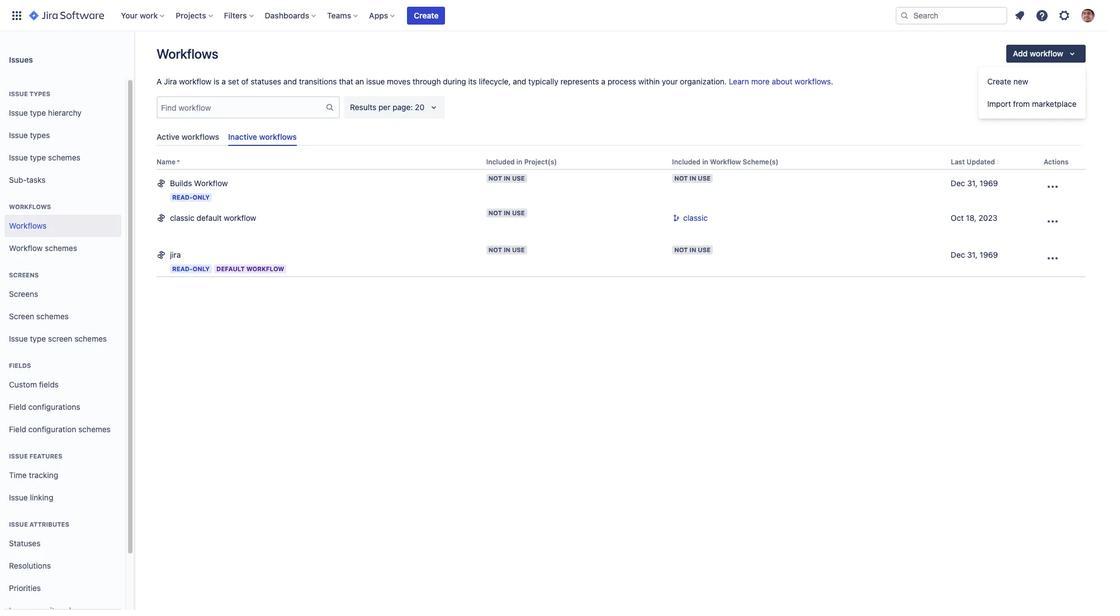 Task type: describe. For each thing, give the bounding box(es) containing it.
notifications image
[[1014, 9, 1027, 22]]

.
[[831, 77, 834, 86]]

not in use for default
[[489, 209, 525, 217]]

custom fields
[[9, 380, 59, 389]]

create for create new
[[988, 77, 1012, 86]]

teams button
[[324, 6, 363, 24]]

typically
[[529, 77, 559, 86]]

your
[[662, 77, 678, 86]]

create for create
[[414, 10, 439, 20]]

project(s)
[[524, 158, 557, 166]]

screens for screens link
[[9, 289, 38, 298]]

statuses link
[[4, 533, 121, 555]]

last
[[951, 158, 965, 166]]

31, for jira
[[968, 250, 978, 260]]

dec for jira
[[951, 250, 966, 260]]

screens link
[[4, 283, 121, 305]]

screen
[[48, 334, 72, 343]]

updated
[[967, 158, 996, 166]]

issue types
[[9, 130, 50, 140]]

workflow for a jira workflow is a set of statuses and transitions that an issue moves through during its lifecycle, and typically represents a process within your organization. learn more about workflows .
[[179, 77, 212, 86]]

an
[[356, 77, 364, 86]]

resolutions
[[9, 561, 51, 570]]

inactive
[[228, 132, 257, 142]]

organization.
[[680, 77, 727, 86]]

your
[[121, 10, 138, 20]]

type for hierarchy
[[30, 108, 46, 117]]

screen schemes link
[[4, 305, 121, 328]]

teams
[[327, 10, 351, 20]]

issue for issue features
[[9, 453, 28, 460]]

issue type schemes
[[9, 152, 80, 162]]

workflows for inactive workflows
[[259, 132, 297, 142]]

workflow right default
[[246, 265, 284, 273]]

workflows for workflows group
[[9, 203, 51, 210]]

schemes inside 'screen schemes' 'link'
[[36, 311, 69, 321]]

schemes inside workflow schemes link
[[45, 243, 77, 253]]

workflow schemes link
[[4, 237, 121, 260]]

add
[[1013, 49, 1028, 58]]

type for schemes
[[30, 152, 46, 162]]

classic link
[[681, 213, 708, 224]]

actions
[[1044, 158, 1069, 166]]

workflows for active workflows
[[182, 132, 219, 142]]

2 read-only from the top
[[172, 265, 210, 273]]

represents
[[561, 77, 599, 86]]

issues
[[9, 55, 33, 64]]

not for jira
[[489, 246, 502, 254]]

more
[[752, 77, 770, 86]]

filters
[[224, 10, 247, 20]]

apps
[[369, 10, 388, 20]]

group containing create new
[[979, 67, 1086, 119]]

new
[[1014, 77, 1029, 86]]

help image
[[1036, 9, 1049, 22]]

resolutions link
[[4, 555, 121, 577]]

per
[[379, 102, 391, 112]]

classic for classic default workflow
[[170, 213, 195, 223]]

custom fields link
[[4, 374, 121, 396]]

issue
[[366, 77, 385, 86]]

during
[[443, 77, 466, 86]]

not for classic default workflow
[[489, 209, 502, 217]]

name button
[[157, 158, 176, 166]]

last updated
[[951, 158, 996, 166]]

in for builds workflow
[[504, 175, 511, 182]]

issue linking
[[9, 493, 53, 502]]

not in use for workflow
[[489, 175, 525, 182]]

oct 18, 2023
[[951, 213, 998, 223]]

31, for builds workflow
[[968, 179, 978, 188]]

oct
[[951, 213, 964, 223]]

screen schemes
[[9, 311, 69, 321]]

issue for issue type screen schemes
[[9, 334, 28, 343]]

use for builds workflow
[[512, 175, 525, 182]]

workflow inside group
[[9, 243, 43, 253]]

issue for issue attributes
[[9, 521, 28, 528]]

within
[[639, 77, 660, 86]]

Find workflow text field
[[158, 100, 326, 115]]

workflows group
[[4, 191, 121, 263]]

field configurations
[[9, 402, 80, 411]]

results
[[350, 102, 377, 112]]

0 vertical spatial workflows
[[157, 46, 218, 62]]

sub-
[[9, 175, 27, 184]]

actions image for jira
[[1047, 252, 1060, 265]]

your work button
[[118, 6, 169, 24]]

search image
[[901, 11, 910, 20]]

dashboards
[[265, 10, 309, 20]]

linking
[[30, 493, 53, 502]]

issue type screen schemes link
[[4, 328, 121, 350]]

1 a from the left
[[222, 77, 226, 86]]

transitions
[[299, 77, 337, 86]]

sidebar navigation image
[[122, 45, 147, 67]]

active workflows
[[157, 132, 219, 142]]

down icon image
[[1066, 47, 1080, 60]]

jira
[[170, 250, 181, 260]]

workflow for classic default workflow
[[224, 213, 256, 223]]

default
[[217, 265, 245, 273]]

set
[[228, 77, 239, 86]]

its
[[468, 77, 477, 86]]

workflow left scheme(s)
[[710, 158, 741, 166]]

is
[[214, 77, 220, 86]]

1 only from the top
[[193, 194, 210, 201]]

field configurations link
[[4, 396, 121, 418]]

appswitcher icon image
[[10, 9, 23, 22]]

your work
[[121, 10, 158, 20]]

workflows for workflows link
[[9, 221, 47, 230]]

time tracking link
[[4, 464, 121, 487]]

issue attributes
[[9, 521, 69, 528]]

field configuration schemes
[[9, 424, 111, 434]]

fields
[[9, 362, 31, 369]]

2 only from the top
[[193, 265, 210, 273]]

2 read- from the top
[[172, 265, 193, 273]]

tasks
[[27, 175, 46, 184]]

apps button
[[366, 6, 400, 24]]

not for builds workflow
[[489, 175, 502, 182]]

schemes inside issue type screen schemes link
[[75, 334, 107, 343]]

1 and from the left
[[284, 77, 297, 86]]

scheme image
[[672, 213, 681, 223]]

workflows link
[[4, 215, 121, 237]]

issue features group
[[4, 441, 121, 512]]

builds
[[170, 179, 192, 188]]

2 and from the left
[[513, 77, 527, 86]]

name
[[157, 158, 176, 166]]

moves
[[387, 77, 411, 86]]

configuration
[[28, 424, 76, 434]]

1 read- from the top
[[172, 194, 193, 201]]

attributes
[[30, 521, 69, 528]]

classic default workflow
[[170, 213, 256, 223]]

active
[[157, 132, 180, 142]]

schemes inside issue type schemes link
[[48, 152, 80, 162]]

included for included in project(s)
[[486, 158, 515, 166]]

use for jira
[[512, 246, 525, 254]]

of
[[241, 77, 249, 86]]

statuses
[[251, 77, 281, 86]]

a
[[157, 77, 162, 86]]

included in project(s)
[[486, 158, 557, 166]]

in for classic default workflow
[[504, 209, 511, 217]]



Task type: vqa. For each thing, say whether or not it's contained in the screenshot.
schemes within 'fields' "group"
yes



Task type: locate. For each thing, give the bounding box(es) containing it.
create new link
[[979, 70, 1086, 93]]

lifecycle,
[[479, 77, 511, 86]]

actions image down actions
[[1047, 180, 1060, 194]]

schemes down workflows link
[[45, 243, 77, 253]]

from
[[1014, 99, 1030, 109]]

not in use dec 31, 1969 for builds workflow
[[675, 175, 999, 188]]

inactive workflows
[[228, 132, 297, 142]]

issue up sub-
[[9, 152, 28, 162]]

read- down jira
[[172, 265, 193, 273]]

issue left the types
[[9, 130, 28, 140]]

schemes down issue types "link"
[[48, 152, 80, 162]]

schemes down field configurations 'link'
[[78, 424, 111, 434]]

workflow left is
[[179, 77, 212, 86]]

priorities
[[9, 583, 41, 593]]

2 1969 from the top
[[980, 250, 999, 260]]

3 type from the top
[[30, 334, 46, 343]]

0 vertical spatial screens
[[9, 271, 39, 279]]

1 vertical spatial type
[[30, 152, 46, 162]]

workflows up workflow schemes
[[9, 221, 47, 230]]

workflows right active
[[182, 132, 219, 142]]

0 vertical spatial read-only
[[172, 194, 210, 201]]

1 type from the top
[[30, 108, 46, 117]]

a right is
[[222, 77, 226, 86]]

learn
[[729, 77, 750, 86]]

not in use
[[489, 175, 525, 182], [489, 209, 525, 217], [489, 246, 525, 254]]

2 vertical spatial type
[[30, 334, 46, 343]]

2 horizontal spatial workflows
[[795, 77, 831, 86]]

1 31, from the top
[[968, 179, 978, 188]]

1 field from the top
[[9, 402, 26, 411]]

1 not in use dec 31, 1969 from the top
[[675, 175, 999, 188]]

1 not in use from the top
[[489, 175, 525, 182]]

issue type hierarchy link
[[4, 102, 121, 124]]

tab list containing active workflows
[[152, 128, 1086, 146]]

1 vertical spatial not in use
[[489, 209, 525, 217]]

0 vertical spatial create
[[414, 10, 439, 20]]

0 horizontal spatial classic
[[170, 213, 195, 223]]

dashboards button
[[262, 6, 321, 24]]

issue up the statuses
[[9, 521, 28, 528]]

Search field
[[896, 6, 1008, 24]]

1 horizontal spatial and
[[513, 77, 527, 86]]

0 horizontal spatial in
[[517, 158, 523, 166]]

field for field configuration schemes
[[9, 424, 26, 434]]

1 workflow image from the top
[[157, 178, 166, 188]]

settings image
[[1058, 9, 1072, 22]]

in for workflow
[[703, 158, 709, 166]]

primary element
[[7, 0, 896, 31]]

a jira workflow is a set of statuses and transitions that an issue moves through during its lifecycle, and typically represents a process within your organization. learn more about workflows .
[[157, 77, 834, 86]]

1 vertical spatial screens
[[9, 289, 38, 298]]

20
[[415, 102, 425, 112]]

in
[[504, 175, 511, 182], [690, 175, 697, 182], [504, 209, 511, 217], [504, 246, 511, 254], [690, 246, 697, 254]]

open image
[[427, 101, 441, 114]]

in left project(s)
[[517, 158, 523, 166]]

workflow image for jira
[[157, 250, 166, 260]]

issue type schemes link
[[4, 147, 121, 169]]

workflows down sub-tasks
[[9, 203, 51, 210]]

read-
[[172, 194, 193, 201], [172, 265, 193, 273]]

issue inside "link"
[[9, 130, 28, 140]]

classic right "scheme" "image"
[[684, 213, 708, 223]]

0 vertical spatial read-
[[172, 194, 193, 201]]

1 included from the left
[[486, 158, 515, 166]]

0 vertical spatial 31,
[[968, 179, 978, 188]]

31, down the last updated
[[968, 179, 978, 188]]

field for field configurations
[[9, 402, 26, 411]]

2 screens from the top
[[9, 289, 38, 298]]

workflow right builds
[[194, 179, 228, 188]]

create right apps popup button
[[414, 10, 439, 20]]

workflows right about
[[795, 77, 831, 86]]

jira
[[164, 77, 177, 86]]

workflow right default
[[224, 213, 256, 223]]

1 horizontal spatial workflows
[[259, 132, 297, 142]]

0 vertical spatial workflow image
[[157, 178, 166, 188]]

0 vertical spatial only
[[193, 194, 210, 201]]

1 1969 from the top
[[980, 179, 999, 188]]

2 type from the top
[[30, 152, 46, 162]]

actions image
[[1047, 215, 1060, 228]]

0 vertical spatial actions image
[[1047, 180, 1060, 194]]

classic for classic
[[684, 213, 708, 223]]

1 vertical spatial create
[[988, 77, 1012, 86]]

add workflow button
[[1007, 45, 1086, 63]]

1 read-only from the top
[[172, 194, 210, 201]]

workflow image left builds
[[157, 178, 166, 188]]

that
[[339, 77, 353, 86]]

1 vertical spatial 31,
[[968, 250, 978, 260]]

type left screen
[[30, 334, 46, 343]]

issue type hierarchy
[[9, 108, 82, 117]]

1969 for builds workflow
[[980, 179, 999, 188]]

issue down screen
[[9, 334, 28, 343]]

1 horizontal spatial a
[[602, 77, 606, 86]]

not in use dec 31, 1969 for jira
[[675, 246, 999, 260]]

2 actions image from the top
[[1047, 252, 1060, 265]]

1 horizontal spatial create
[[988, 77, 1012, 86]]

type inside the screens group
[[30, 334, 46, 343]]

1 vertical spatial field
[[9, 424, 26, 434]]

4 issue from the top
[[9, 152, 28, 162]]

default workflow
[[217, 265, 284, 273]]

2 workflow image from the top
[[157, 250, 166, 260]]

issue for issue types
[[9, 130, 28, 140]]

create inside 'link'
[[988, 77, 1012, 86]]

1 horizontal spatial in
[[703, 158, 709, 166]]

issue attributes group
[[4, 509, 121, 610]]

actions image for builds workflow
[[1047, 180, 1060, 194]]

1 classic from the left
[[170, 213, 195, 223]]

workflows right inactive on the top
[[259, 132, 297, 142]]

3 issue from the top
[[9, 130, 28, 140]]

2 31, from the top
[[968, 250, 978, 260]]

0 vertical spatial dec
[[951, 179, 966, 188]]

priorities link
[[4, 577, 121, 600]]

work
[[140, 10, 158, 20]]

about
[[772, 77, 793, 86]]

workflow image left jira
[[157, 250, 166, 260]]

field inside 'link'
[[9, 402, 26, 411]]

classic
[[170, 213, 195, 223], [684, 213, 708, 223]]

statuses
[[9, 538, 41, 548]]

included for included in workflow scheme(s)
[[672, 158, 701, 166]]

import
[[988, 99, 1012, 109]]

schemes right screen
[[75, 334, 107, 343]]

and
[[284, 77, 297, 86], [513, 77, 527, 86]]

2 field from the top
[[9, 424, 26, 434]]

issue up time
[[9, 453, 28, 460]]

workflow inside add workflow popup button
[[1030, 49, 1064, 58]]

2 not in use dec 31, 1969 from the top
[[675, 246, 999, 260]]

screens for the screens group
[[9, 271, 39, 279]]

types
[[30, 90, 50, 97]]

dec for builds workflow
[[951, 179, 966, 188]]

issue inside group
[[9, 521, 28, 528]]

issue left types
[[9, 90, 28, 97]]

in left scheme(s)
[[703, 158, 709, 166]]

classic right workflow icon on the top of the page
[[170, 213, 195, 223]]

issue inside 'link'
[[9, 108, 28, 117]]

field up the issue features
[[9, 424, 26, 434]]

in for jira
[[504, 246, 511, 254]]

0 vertical spatial not in use
[[489, 175, 525, 182]]

1 dec from the top
[[951, 179, 966, 188]]

import from marketplace link
[[979, 93, 1086, 115]]

0 vertical spatial 1969
[[980, 179, 999, 188]]

2 vertical spatial workflow
[[224, 213, 256, 223]]

read- down builds
[[172, 194, 193, 201]]

actions image down actions icon
[[1047, 252, 1060, 265]]

projects
[[176, 10, 206, 20]]

workflows
[[795, 77, 831, 86], [182, 132, 219, 142], [259, 132, 297, 142]]

process
[[608, 77, 637, 86]]

dec down oct
[[951, 250, 966, 260]]

results per page: 20
[[350, 102, 425, 112]]

issue down time
[[9, 493, 28, 502]]

banner containing your work
[[0, 0, 1109, 31]]

and left the typically
[[513, 77, 527, 86]]

2 horizontal spatial workflow
[[1030, 49, 1064, 58]]

banner
[[0, 0, 1109, 31]]

issue features
[[9, 453, 62, 460]]

type inside 'link'
[[30, 108, 46, 117]]

0 vertical spatial field
[[9, 402, 26, 411]]

1969 for jira
[[980, 250, 999, 260]]

fields group
[[4, 350, 121, 444]]

dec down last
[[951, 179, 966, 188]]

filters button
[[221, 6, 258, 24]]

workflow left down icon
[[1030, 49, 1064, 58]]

only left default
[[193, 265, 210, 273]]

schemes
[[48, 152, 80, 162], [45, 243, 77, 253], [36, 311, 69, 321], [75, 334, 107, 343], [78, 424, 111, 434]]

1 vertical spatial only
[[193, 265, 210, 273]]

workflows
[[157, 46, 218, 62], [9, 203, 51, 210], [9, 221, 47, 230]]

1 vertical spatial not in use dec 31, 1969
[[675, 246, 999, 260]]

last updated button
[[951, 158, 996, 166]]

1 issue from the top
[[9, 90, 28, 97]]

field down 'custom'
[[9, 402, 26, 411]]

1 actions image from the top
[[1047, 180, 1060, 194]]

0 vertical spatial workflow
[[1030, 49, 1064, 58]]

0 horizontal spatial workflows
[[182, 132, 219, 142]]

default
[[197, 213, 222, 223]]

create
[[414, 10, 439, 20], [988, 77, 1012, 86]]

actions image
[[1047, 180, 1060, 194], [1047, 252, 1060, 265]]

5 issue from the top
[[9, 334, 28, 343]]

schemes up the "issue type screen schemes"
[[36, 311, 69, 321]]

hierarchy
[[48, 108, 82, 117]]

and right statuses
[[284, 77, 297, 86]]

workflow down workflows link
[[9, 243, 43, 253]]

screens up screen
[[9, 289, 38, 298]]

use for classic default workflow
[[512, 209, 525, 217]]

1 horizontal spatial workflow
[[224, 213, 256, 223]]

6 issue from the top
[[9, 453, 28, 460]]

issue types link
[[4, 124, 121, 147]]

issue down issue types
[[9, 108, 28, 117]]

0 horizontal spatial and
[[284, 77, 297, 86]]

0 horizontal spatial workflow
[[179, 77, 212, 86]]

issue types
[[9, 90, 50, 97]]

2 vertical spatial workflows
[[9, 221, 47, 230]]

type
[[30, 108, 46, 117], [30, 152, 46, 162], [30, 334, 46, 343]]

2 included from the left
[[672, 158, 701, 166]]

only
[[193, 194, 210, 201], [193, 265, 210, 273]]

1 horizontal spatial classic
[[684, 213, 708, 223]]

tab list
[[152, 128, 1086, 146]]

1 in from the left
[[517, 158, 523, 166]]

group
[[979, 67, 1086, 119]]

learn more about workflows link
[[729, 77, 831, 86]]

issue types group
[[4, 78, 121, 195]]

2 classic from the left
[[684, 213, 708, 223]]

3 not in use from the top
[[489, 246, 525, 254]]

18,
[[967, 213, 977, 223]]

8 issue from the top
[[9, 521, 28, 528]]

1969
[[980, 179, 999, 188], [980, 250, 999, 260]]

screens group
[[4, 260, 121, 354]]

field configuration schemes link
[[4, 418, 121, 441]]

read-only down builds workflow
[[172, 194, 210, 201]]

2 dec from the top
[[951, 250, 966, 260]]

create inside button
[[414, 10, 439, 20]]

add workflow
[[1013, 49, 1064, 58]]

1 vertical spatial workflow image
[[157, 250, 166, 260]]

marketplace
[[1033, 99, 1077, 109]]

workflow image
[[157, 178, 166, 188], [157, 250, 166, 260]]

2023
[[979, 213, 998, 223]]

only down builds workflow
[[193, 194, 210, 201]]

scheme(s)
[[743, 158, 779, 166]]

a left the process
[[602, 77, 606, 86]]

builds workflow
[[170, 179, 228, 188]]

0 vertical spatial type
[[30, 108, 46, 117]]

workflow schemes
[[9, 243, 77, 253]]

issue for issue linking
[[9, 493, 28, 502]]

1 vertical spatial read-
[[172, 265, 193, 273]]

0 horizontal spatial included
[[486, 158, 515, 166]]

issue for issue types
[[9, 90, 28, 97]]

1 vertical spatial workflow
[[179, 77, 212, 86]]

workflows up the "jira"
[[157, 46, 218, 62]]

1 horizontal spatial included
[[672, 158, 701, 166]]

2 a from the left
[[602, 77, 606, 86]]

issue inside the screens group
[[9, 334, 28, 343]]

workflow image for builds workflow
[[157, 178, 166, 188]]

type down types
[[30, 108, 46, 117]]

2 issue from the top
[[9, 108, 28, 117]]

issue for issue type hierarchy
[[9, 108, 28, 117]]

0 horizontal spatial a
[[222, 77, 226, 86]]

1969 down the 2023
[[980, 250, 999, 260]]

type for screen
[[30, 334, 46, 343]]

7 issue from the top
[[9, 493, 28, 502]]

through
[[413, 77, 441, 86]]

type up tasks
[[30, 152, 46, 162]]

your profile and settings image
[[1082, 9, 1095, 22]]

in for project(s)
[[517, 158, 523, 166]]

jira software image
[[29, 9, 104, 22], [29, 9, 104, 22]]

2 in from the left
[[703, 158, 709, 166]]

sub-tasks
[[9, 175, 46, 184]]

schemes inside field configuration schemes link
[[78, 424, 111, 434]]

time tracking
[[9, 470, 58, 480]]

workflow
[[1030, 49, 1064, 58], [179, 77, 212, 86], [224, 213, 256, 223]]

31, down 18,
[[968, 250, 978, 260]]

issue for issue type schemes
[[9, 152, 28, 162]]

field
[[9, 402, 26, 411], [9, 424, 26, 434]]

1969 down the updated at the right
[[980, 179, 999, 188]]

projects button
[[172, 6, 217, 24]]

2 vertical spatial not in use
[[489, 246, 525, 254]]

1 vertical spatial 1969
[[980, 250, 999, 260]]

included in workflow scheme(s)
[[672, 158, 779, 166]]

1 vertical spatial workflows
[[9, 203, 51, 210]]

0 horizontal spatial create
[[414, 10, 439, 20]]

0 vertical spatial not in use dec 31, 1969
[[675, 175, 999, 188]]

1 vertical spatial dec
[[951, 250, 966, 260]]

screens down workflow schemes
[[9, 271, 39, 279]]

issue type screen schemes
[[9, 334, 107, 343]]

2 not in use from the top
[[489, 209, 525, 217]]

1 vertical spatial actions image
[[1047, 252, 1060, 265]]

page:
[[393, 102, 413, 112]]

read-only down jira
[[172, 265, 210, 273]]

1 vertical spatial read-only
[[172, 265, 210, 273]]

create left new
[[988, 77, 1012, 86]]

31,
[[968, 179, 978, 188], [968, 250, 978, 260]]

screens
[[9, 271, 39, 279], [9, 289, 38, 298]]

workflow image
[[157, 213, 166, 223]]

types
[[30, 130, 50, 140]]

1 screens from the top
[[9, 271, 39, 279]]



